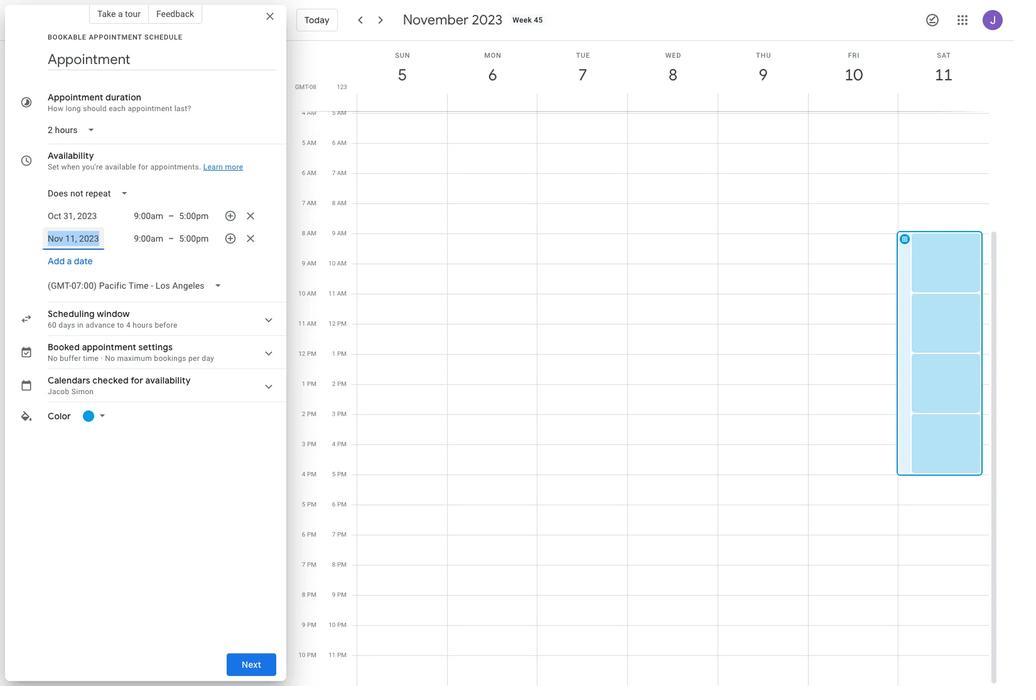 Task type: locate. For each thing, give the bounding box(es) containing it.
1 vertical spatial appointment
[[82, 342, 136, 353]]

take a tour button
[[89, 4, 149, 24]]

to
[[117, 321, 124, 330]]

for inside calendars checked for availability jacob simon
[[131, 375, 143, 386]]

11
[[935, 65, 952, 85], [329, 290, 336, 297], [298, 320, 305, 327], [329, 652, 336, 659]]

a inside the take a tour button
[[118, 9, 123, 19]]

5 am
[[332, 109, 347, 116], [302, 139, 317, 146]]

take a tour
[[97, 9, 141, 19]]

time
[[83, 354, 99, 363]]

1 vertical spatial 7 am
[[302, 200, 317, 207]]

appointment
[[128, 104, 172, 113], [82, 342, 136, 353]]

for inside 'availability set when you're available for appointments. learn more'
[[138, 163, 148, 172]]

today
[[305, 14, 330, 26]]

for down maximum
[[131, 375, 143, 386]]

8 column header
[[628, 41, 719, 111]]

5 am down 4 am
[[302, 139, 317, 146]]

0 vertical spatial 1
[[332, 351, 336, 357]]

1 horizontal spatial 5 pm
[[332, 471, 347, 478]]

6 am down 123
[[332, 139, 347, 146]]

1 vertical spatial –
[[168, 234, 174, 244]]

0 vertical spatial 9 am
[[332, 230, 347, 237]]

Start time text field
[[128, 209, 163, 224]]

1 vertical spatial 1
[[302, 381, 306, 388]]

friday, november 10 element
[[840, 61, 868, 90]]

1 vertical spatial a
[[67, 256, 72, 267]]

1 horizontal spatial 9 pm
[[332, 592, 347, 599]]

1 horizontal spatial a
[[118, 9, 123, 19]]

1 horizontal spatial 7 pm
[[332, 531, 347, 538]]

1 vertical spatial 9 pm
[[302, 622, 317, 629]]

1 horizontal spatial 12 pm
[[329, 320, 347, 327]]

1 horizontal spatial 5 am
[[332, 109, 347, 116]]

1 horizontal spatial 3 pm
[[332, 411, 347, 418]]

0 vertical spatial –
[[168, 211, 174, 221]]

0 horizontal spatial 3 pm
[[302, 441, 317, 448]]

1 – from the top
[[168, 211, 174, 221]]

6 am down 4 am
[[302, 170, 317, 177]]

1 vertical spatial 4 pm
[[302, 471, 317, 478]]

buffer
[[60, 354, 81, 363]]

1 horizontal spatial 1 pm
[[332, 351, 347, 357]]

week
[[513, 16, 532, 25]]

learn more link
[[203, 163, 243, 172]]

1 horizontal spatial 2 pm
[[332, 381, 347, 388]]

0 horizontal spatial 6 am
[[302, 170, 317, 177]]

8 pm
[[332, 562, 347, 569], [302, 592, 317, 599]]

wednesday, november 8 element
[[659, 61, 688, 90]]

Date text field
[[48, 209, 97, 224]]

1 vertical spatial 10 am
[[298, 290, 317, 297]]

2023
[[472, 11, 503, 29]]

1 vertical spatial 8 pm
[[302, 592, 317, 599]]

1 vertical spatial 3 pm
[[302, 441, 317, 448]]

0 horizontal spatial 12
[[299, 351, 306, 357]]

1 vertical spatial 9 am
[[302, 260, 317, 267]]

0 vertical spatial 5 am
[[332, 109, 347, 116]]

settings
[[139, 342, 173, 353]]

1 horizontal spatial no
[[105, 354, 115, 363]]

mon 6
[[485, 52, 502, 85]]

1 vertical spatial 2
[[302, 411, 306, 418]]

End time text field
[[179, 209, 214, 224]]

sat 11
[[935, 52, 952, 85]]

1 horizontal spatial 2
[[332, 381, 336, 388]]

pm
[[337, 320, 347, 327], [307, 351, 317, 357], [337, 351, 347, 357], [307, 381, 317, 388], [337, 381, 347, 388], [307, 411, 317, 418], [337, 411, 347, 418], [307, 441, 317, 448], [337, 441, 347, 448], [307, 471, 317, 478], [337, 471, 347, 478], [307, 501, 317, 508], [337, 501, 347, 508], [307, 531, 317, 538], [337, 531, 347, 538], [307, 562, 317, 569], [337, 562, 347, 569], [307, 592, 317, 599], [337, 592, 347, 599], [307, 622, 317, 629], [337, 622, 347, 629], [307, 652, 317, 659], [337, 652, 347, 659]]

1 horizontal spatial 8 pm
[[332, 562, 347, 569]]

1 horizontal spatial 3
[[332, 411, 336, 418]]

0 horizontal spatial 12 pm
[[299, 351, 317, 357]]

1 horizontal spatial 12
[[329, 320, 336, 327]]

thursday, november 9 element
[[749, 61, 778, 90]]

0 horizontal spatial 9 am
[[302, 260, 317, 267]]

a for take
[[118, 9, 123, 19]]

monday, november 6 element
[[478, 61, 507, 90]]

5 pm
[[332, 471, 347, 478], [302, 501, 317, 508]]

1 horizontal spatial 10 am
[[329, 260, 347, 267]]

8 am
[[332, 200, 347, 207], [302, 230, 317, 237]]

2 – from the top
[[168, 234, 174, 244]]

wed
[[666, 52, 682, 60]]

0 vertical spatial 12
[[329, 320, 336, 327]]

1 horizontal spatial 11 am
[[329, 290, 347, 297]]

calendars
[[48, 375, 90, 386]]

add
[[48, 256, 65, 267]]

2 pm
[[332, 381, 347, 388], [302, 411, 317, 418]]

add a date
[[48, 256, 93, 267]]

availability
[[145, 375, 191, 386]]

0 vertical spatial appointment
[[128, 104, 172, 113]]

0 vertical spatial 10 am
[[329, 260, 347, 267]]

available
[[105, 163, 136, 172]]

0 vertical spatial 3 pm
[[332, 411, 347, 418]]

1 vertical spatial 5 am
[[302, 139, 317, 146]]

1 vertical spatial 3
[[302, 441, 306, 448]]

9 pm
[[332, 592, 347, 599], [302, 622, 317, 629]]

today button
[[297, 5, 338, 35]]

appointment up · on the bottom of page
[[82, 342, 136, 353]]

1 vertical spatial 8 am
[[302, 230, 317, 237]]

0 horizontal spatial 8 am
[[302, 230, 317, 237]]

7
[[578, 65, 587, 85], [332, 170, 336, 177], [302, 200, 305, 207], [332, 531, 336, 538], [302, 562, 306, 569]]

duration
[[106, 92, 141, 103]]

0 vertical spatial 11 am
[[329, 290, 347, 297]]

0 horizontal spatial 7 pm
[[302, 562, 317, 569]]

simon
[[71, 388, 94, 396]]

10
[[844, 65, 862, 85], [329, 260, 336, 267], [298, 290, 305, 297], [329, 622, 336, 629], [299, 652, 306, 659]]

0 horizontal spatial 10 pm
[[299, 652, 317, 659]]

0 vertical spatial 8 pm
[[332, 562, 347, 569]]

3
[[332, 411, 336, 418], [302, 441, 306, 448]]

mon
[[485, 52, 502, 60]]

appointment inside booked appointment settings no buffer time · no maximum bookings per day
[[82, 342, 136, 353]]

0 vertical spatial 2 pm
[[332, 381, 347, 388]]

6 inside mon 6
[[488, 65, 497, 85]]

–
[[168, 211, 174, 221], [168, 234, 174, 244]]

1 horizontal spatial 10 pm
[[329, 622, 347, 629]]

scheduling window 60 days in advance to 4 hours before
[[48, 308, 178, 330]]

0 horizontal spatial a
[[67, 256, 72, 267]]

1 vertical spatial 2 pm
[[302, 411, 317, 418]]

jacob
[[48, 388, 69, 396]]

0 vertical spatial a
[[118, 9, 123, 19]]

0 horizontal spatial 8 pm
[[302, 592, 317, 599]]

11 am
[[329, 290, 347, 297], [298, 320, 317, 327]]

appointment
[[48, 92, 103, 103]]

1 horizontal spatial 7 am
[[332, 170, 347, 177]]

9 am
[[332, 230, 347, 237], [302, 260, 317, 267]]

0 horizontal spatial 11 am
[[298, 320, 317, 327]]

booked
[[48, 342, 80, 353]]

0 horizontal spatial no
[[48, 354, 58, 363]]

sun
[[395, 52, 410, 60]]

1 vertical spatial 6 am
[[302, 170, 317, 177]]

bookable appointment schedule
[[48, 33, 183, 41]]

1 vertical spatial 5 pm
[[302, 501, 317, 508]]

4
[[302, 109, 305, 116], [126, 321, 131, 330], [332, 441, 336, 448], [302, 471, 306, 478]]

1 horizontal spatial 1
[[332, 351, 336, 357]]

None field
[[43, 119, 105, 141], [43, 182, 139, 205], [43, 275, 232, 297], [43, 119, 105, 141], [43, 182, 139, 205], [43, 275, 232, 297]]

grid
[[291, 41, 999, 687]]

10 pm
[[329, 622, 347, 629], [299, 652, 317, 659]]

1 vertical spatial for
[[131, 375, 143, 386]]

0 horizontal spatial 5 am
[[302, 139, 317, 146]]

1
[[332, 351, 336, 357], [302, 381, 306, 388]]

booked appointment settings no buffer time · no maximum bookings per day
[[48, 342, 214, 363]]

8 inside the wed 8
[[668, 65, 677, 85]]

10 column header
[[808, 41, 899, 111]]

1 horizontal spatial 8 am
[[332, 200, 347, 207]]

for right available
[[138, 163, 148, 172]]

3 pm
[[332, 411, 347, 418], [302, 441, 317, 448]]

7 column header
[[537, 41, 628, 111]]

for
[[138, 163, 148, 172], [131, 375, 143, 386]]

4 pm
[[332, 441, 347, 448], [302, 471, 317, 478]]

6
[[488, 65, 497, 85], [332, 139, 336, 146], [302, 170, 305, 177], [332, 501, 336, 508], [302, 531, 306, 538]]

november
[[403, 11, 469, 29]]

1 horizontal spatial 6 pm
[[332, 501, 347, 508]]

0 horizontal spatial 1
[[302, 381, 306, 388]]

0 vertical spatial 6 pm
[[332, 501, 347, 508]]

Start time text field
[[128, 231, 163, 246]]

no right · on the bottom of page
[[105, 354, 115, 363]]

11 inside column header
[[935, 65, 952, 85]]

4 inside the scheduling window 60 days in advance to 4 hours before
[[126, 321, 131, 330]]

1 horizontal spatial 6 am
[[332, 139, 347, 146]]

7 inside tue 7
[[578, 65, 587, 85]]

0 vertical spatial 4 pm
[[332, 441, 347, 448]]

0 horizontal spatial 9 pm
[[302, 622, 317, 629]]

1 vertical spatial 6 pm
[[302, 531, 317, 538]]

a left the tour
[[118, 9, 123, 19]]

0 vertical spatial for
[[138, 163, 148, 172]]

– left end time text field
[[168, 234, 174, 244]]

1 vertical spatial 1 pm
[[302, 381, 317, 388]]

when
[[61, 163, 80, 172]]

8
[[668, 65, 677, 85], [332, 200, 336, 207], [302, 230, 305, 237], [332, 562, 336, 569], [302, 592, 306, 599]]

7 am
[[332, 170, 347, 177], [302, 200, 317, 207]]

1 vertical spatial 10 pm
[[299, 652, 317, 659]]

– left end time text box
[[168, 211, 174, 221]]

a
[[118, 9, 123, 19], [67, 256, 72, 267]]

availability set when you're available for appointments. learn more
[[48, 150, 243, 172]]

0 horizontal spatial 1 pm
[[302, 381, 317, 388]]

date
[[74, 256, 93, 267]]

tuesday, november 7 element
[[569, 61, 598, 90]]

no down booked
[[48, 354, 58, 363]]

2
[[332, 381, 336, 388], [302, 411, 306, 418]]

a right add
[[67, 256, 72, 267]]

a inside add a date button
[[67, 256, 72, 267]]

per
[[188, 354, 200, 363]]

appointment down duration
[[128, 104, 172, 113]]

0 vertical spatial 6 am
[[332, 139, 347, 146]]

5 inside 'sun 5'
[[397, 65, 406, 85]]

last?
[[174, 104, 191, 113]]

10 pm up 11 pm
[[329, 622, 347, 629]]

appointments.
[[150, 163, 201, 172]]

set
[[48, 163, 59, 172]]

5 am down 123
[[332, 109, 347, 116]]

5
[[397, 65, 406, 85], [332, 109, 336, 116], [302, 139, 305, 146], [332, 471, 336, 478], [302, 501, 306, 508]]

day
[[202, 354, 214, 363]]

10 pm left 11 pm
[[299, 652, 317, 659]]

0 vertical spatial 10 pm
[[329, 622, 347, 629]]

0 horizontal spatial 7 am
[[302, 200, 317, 207]]

0 horizontal spatial 5 pm
[[302, 501, 317, 508]]



Task type: vqa. For each thing, say whether or not it's contained in the screenshot.


Task type: describe. For each thing, give the bounding box(es) containing it.
appointment
[[89, 33, 142, 41]]

11 pm
[[329, 652, 347, 659]]

– for end time text field
[[168, 234, 174, 244]]

wed 8
[[666, 52, 682, 85]]

next button
[[227, 650, 276, 680]]

fri 10
[[844, 52, 862, 85]]

1 no from the left
[[48, 354, 58, 363]]

Add title text field
[[48, 50, 276, 69]]

11 column header
[[899, 41, 989, 111]]

each
[[109, 104, 126, 113]]

2 no from the left
[[105, 354, 115, 363]]

fri
[[849, 52, 860, 60]]

– for end time text box
[[168, 211, 174, 221]]

08
[[310, 84, 317, 90]]

·
[[101, 354, 103, 363]]

color
[[48, 411, 71, 422]]

hours
[[133, 321, 153, 330]]

0 vertical spatial 7 am
[[332, 170, 347, 177]]

9 inside thu 9
[[758, 65, 767, 85]]

tour
[[125, 9, 141, 19]]

next
[[242, 660, 261, 671]]

0 vertical spatial 8 am
[[332, 200, 347, 207]]

0 horizontal spatial 10 am
[[298, 290, 317, 297]]

9 column header
[[718, 41, 809, 111]]

0 vertical spatial 3
[[332, 411, 336, 418]]

0 horizontal spatial 2
[[302, 411, 306, 418]]

gmt-
[[295, 84, 310, 90]]

schedule
[[145, 33, 183, 41]]

0 vertical spatial 12 pm
[[329, 320, 347, 327]]

10 inside 10 column header
[[844, 65, 862, 85]]

1 vertical spatial 11 am
[[298, 320, 317, 327]]

learn
[[203, 163, 223, 172]]

thu
[[756, 52, 772, 60]]

gmt-08
[[295, 84, 317, 90]]

0 vertical spatial 1 pm
[[332, 351, 347, 357]]

saturday, november 11 element
[[930, 61, 959, 90]]

more
[[225, 163, 243, 172]]

1 vertical spatial 12 pm
[[299, 351, 317, 357]]

1 vertical spatial 7 pm
[[302, 562, 317, 569]]

bookings
[[154, 354, 186, 363]]

appointment duration how long should each appointment last?
[[48, 92, 191, 113]]

Date text field
[[48, 231, 99, 246]]

how
[[48, 104, 64, 113]]

4 am
[[302, 109, 317, 116]]

0 vertical spatial 7 pm
[[332, 531, 347, 538]]

days
[[59, 321, 75, 330]]

calendars checked for availability jacob simon
[[48, 375, 191, 396]]

45
[[534, 16, 543, 25]]

before
[[155, 321, 178, 330]]

thu 9
[[756, 52, 772, 85]]

60
[[48, 321, 57, 330]]

availability
[[48, 150, 94, 161]]

123
[[337, 84, 347, 90]]

sun 5
[[395, 52, 410, 85]]

a for add
[[67, 256, 72, 267]]

feedback
[[156, 9, 194, 19]]

6 column header
[[447, 41, 538, 111]]

long
[[66, 104, 81, 113]]

week 45
[[513, 16, 543, 25]]

tue
[[576, 52, 590, 60]]

advance
[[86, 321, 115, 330]]

0 horizontal spatial 6 pm
[[302, 531, 317, 538]]

should
[[83, 104, 107, 113]]

0 vertical spatial 5 pm
[[332, 471, 347, 478]]

grid containing 5
[[291, 41, 999, 687]]

0 vertical spatial 9 pm
[[332, 592, 347, 599]]

scheduling
[[48, 308, 95, 320]]

maximum
[[117, 354, 152, 363]]

appointment inside 'appointment duration how long should each appointment last?'
[[128, 104, 172, 113]]

add a date button
[[43, 250, 98, 273]]

0 horizontal spatial 2 pm
[[302, 411, 317, 418]]

5 column header
[[357, 41, 448, 111]]

feedback button
[[149, 4, 202, 24]]

sunday, november 5 element
[[388, 61, 417, 90]]

you're
[[82, 163, 103, 172]]

End time text field
[[179, 231, 214, 246]]

1 horizontal spatial 9 am
[[332, 230, 347, 237]]

0 vertical spatial 2
[[332, 381, 336, 388]]

tue 7
[[576, 52, 590, 85]]

0 horizontal spatial 3
[[302, 441, 306, 448]]

1 horizontal spatial 4 pm
[[332, 441, 347, 448]]

bookable
[[48, 33, 87, 41]]

window
[[97, 308, 130, 320]]

take
[[97, 9, 116, 19]]

sat
[[938, 52, 952, 60]]

november 2023
[[403, 11, 503, 29]]

1 vertical spatial 12
[[299, 351, 306, 357]]

in
[[77, 321, 84, 330]]

checked
[[93, 375, 129, 386]]

0 horizontal spatial 4 pm
[[302, 471, 317, 478]]



